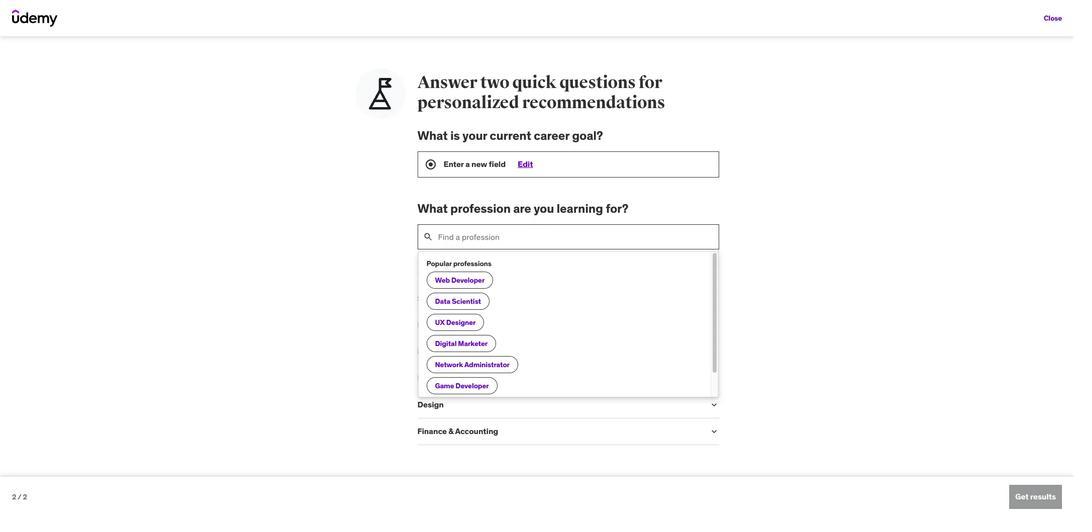 Task type: describe. For each thing, give the bounding box(es) containing it.
your for selections
[[268, 43, 280, 51]]

Find a profession text field
[[438, 225, 719, 249]]

data & analytics
[[418, 320, 478, 330]]

1 small image from the top
[[709, 293, 719, 303]]

small image for marketing
[[709, 373, 719, 383]]

small image for information technology
[[709, 347, 719, 357]]

web
[[435, 276, 450, 285]]

ux designer button
[[427, 314, 485, 331]]

inspired by your selections
[[237, 43, 309, 51]]

data & analytics button
[[418, 320, 701, 330]]

digital marketer
[[435, 339, 488, 348]]

technology
[[463, 346, 506, 356]]

marketing
[[418, 373, 456, 383]]

developer for web developer
[[452, 276, 485, 285]]

& for analytics
[[437, 320, 442, 330]]

designer
[[446, 318, 476, 327]]

popular
[[427, 259, 452, 268]]

game
[[435, 381, 454, 390]]

goal?
[[572, 128, 603, 143]]

game developer
[[435, 381, 489, 390]]

explore popular fields
[[418, 265, 515, 277]]

close button
[[1044, 8, 1063, 28]]

career
[[534, 128, 570, 143]]

finance & accounting
[[418, 426, 499, 436]]

small image for analytics
[[709, 320, 719, 330]]

accounting
[[455, 426, 499, 436]]

2 / 2
[[12, 492, 27, 501]]

two
[[481, 72, 510, 93]]

you
[[534, 201, 554, 216]]

software
[[418, 293, 452, 303]]

edit
[[518, 159, 533, 169]]

small image for accounting
[[709, 427, 719, 437]]

information technology
[[418, 346, 506, 356]]

what is your current career goal?
[[418, 128, 603, 143]]

your for current
[[463, 128, 487, 143]]

quick
[[513, 72, 557, 93]]

for?
[[606, 201, 629, 216]]

inspired
[[237, 43, 259, 51]]

questions
[[560, 72, 636, 93]]

results
[[1031, 492, 1057, 502]]

developer for game developer
[[456, 381, 489, 390]]

network administrator
[[435, 360, 510, 369]]

popular
[[454, 265, 488, 277]]

a
[[466, 159, 470, 169]]

game developer button
[[427, 377, 498, 395]]

submit search image
[[423, 232, 433, 242]]

digital marketer button
[[427, 335, 496, 352]]

fields
[[490, 265, 515, 277]]

/
[[18, 492, 21, 501]]

network administrator button
[[427, 356, 518, 373]]

get
[[1016, 492, 1029, 502]]

popular professions
[[427, 259, 492, 268]]



Task type: vqa. For each thing, say whether or not it's contained in the screenshot.
the rightmost Associate
no



Task type: locate. For each thing, give the bounding box(es) containing it.
field
[[489, 159, 506, 169]]

2 small image from the top
[[709, 320, 719, 330]]

data up digital
[[418, 320, 435, 330]]

developer down professions
[[452, 276, 485, 285]]

0 vertical spatial small image
[[709, 293, 719, 303]]

sketching
[[388, 262, 426, 272]]

finance
[[418, 426, 447, 436]]

web developer
[[435, 276, 485, 285]]

0 horizontal spatial 2
[[12, 492, 16, 501]]

2 vertical spatial small image
[[709, 427, 719, 437]]

data scientist
[[435, 297, 481, 306]]

your right by
[[268, 43, 280, 51]]

analytics
[[444, 320, 478, 330]]

ux designer
[[435, 318, 476, 327]]

is
[[451, 128, 460, 143]]

what left is
[[418, 128, 448, 143]]

what profession are you learning for?
[[418, 201, 629, 216]]

enter a new field
[[444, 159, 506, 169]]

1 vertical spatial developer
[[456, 381, 489, 390]]

learning
[[557, 201, 604, 216]]

design button
[[418, 400, 701, 410]]

what up submit search 'image'
[[418, 201, 448, 216]]

for
[[639, 72, 663, 93]]

1 vertical spatial small image
[[709, 373, 719, 383]]

developer
[[452, 276, 485, 285], [456, 381, 489, 390]]

explore
[[418, 265, 452, 277]]

& up digital
[[437, 320, 442, 330]]

0 vertical spatial &
[[437, 320, 442, 330]]

& for accounting
[[449, 426, 454, 436]]

are
[[514, 201, 532, 216]]

3 small image from the top
[[709, 427, 719, 437]]

edit button
[[518, 159, 533, 169]]

answer two quick questions for personalized recommendations
[[418, 72, 666, 113]]

1 vertical spatial what
[[418, 201, 448, 216]]

udemy image
[[12, 10, 58, 27]]

1 horizontal spatial your
[[463, 128, 487, 143]]

2 what from the top
[[418, 201, 448, 216]]

what
[[418, 128, 448, 143], [418, 201, 448, 216]]

2 vertical spatial small image
[[709, 400, 719, 410]]

0 vertical spatial data
[[435, 297, 451, 306]]

get results button
[[1010, 485, 1063, 509]]

by
[[260, 43, 267, 51]]

data for data & analytics
[[418, 320, 435, 330]]

1 vertical spatial &
[[449, 426, 454, 436]]

ux
[[435, 318, 445, 327]]

software development button
[[418, 293, 701, 303]]

& right finance in the bottom left of the page
[[449, 426, 454, 436]]

selections
[[281, 43, 309, 51]]

software development
[[418, 293, 504, 303]]

developer inside 'button'
[[452, 276, 485, 285]]

what for what profession are you learning for?
[[418, 201, 448, 216]]

recommendations
[[522, 92, 666, 113]]

small image
[[709, 347, 719, 357], [709, 373, 719, 383], [709, 400, 719, 410]]

2 small image from the top
[[709, 373, 719, 383]]

1 what from the top
[[418, 128, 448, 143]]

3 small image from the top
[[709, 400, 719, 410]]

0 vertical spatial small image
[[709, 347, 719, 357]]

0 vertical spatial developer
[[452, 276, 485, 285]]

web developer button
[[427, 272, 494, 289]]

1 vertical spatial small image
[[709, 320, 719, 330]]

data
[[435, 297, 451, 306], [418, 320, 435, 330]]

0 vertical spatial what
[[418, 128, 448, 143]]

marketer
[[458, 339, 488, 348]]

data scientist button
[[427, 293, 490, 310]]

administrator
[[465, 360, 510, 369]]

marketing button
[[418, 373, 701, 383]]

1 2 from the left
[[12, 492, 16, 501]]

data down web
[[435, 297, 451, 306]]

swift
[[397, 294, 417, 304]]

your
[[268, 43, 280, 51], [463, 128, 487, 143]]

swift link
[[343, 285, 470, 314]]

1 horizontal spatial 2
[[23, 492, 27, 501]]

enter
[[444, 159, 464, 169]]

network
[[435, 360, 463, 369]]

1 small image from the top
[[709, 347, 719, 357]]

new
[[472, 159, 487, 169]]

small image
[[709, 293, 719, 303], [709, 320, 719, 330], [709, 427, 719, 437]]

2 2 from the left
[[23, 492, 27, 501]]

developer down network administrator button at the left bottom of the page
[[456, 381, 489, 390]]

1 horizontal spatial &
[[449, 426, 454, 436]]

2 right / at the bottom
[[23, 492, 27, 501]]

0 horizontal spatial your
[[268, 43, 280, 51]]

1 vertical spatial data
[[418, 320, 435, 330]]

current
[[490, 128, 532, 143]]

2 left / at the bottom
[[12, 492, 16, 501]]

development
[[454, 293, 504, 303]]

professions
[[453, 259, 492, 268]]

get results
[[1016, 492, 1057, 502]]

your right is
[[463, 128, 487, 143]]

design
[[418, 400, 444, 410]]

digital
[[435, 339, 457, 348]]

&
[[437, 320, 442, 330], [449, 426, 454, 436]]

sketching link
[[343, 253, 470, 281]]

finance & accounting button
[[418, 426, 701, 436]]

0 vertical spatial your
[[268, 43, 280, 51]]

small image for design
[[709, 400, 719, 410]]

new
[[217, 44, 229, 51]]

information technology button
[[418, 346, 701, 356]]

data for data scientist
[[435, 297, 451, 306]]

0 horizontal spatial &
[[437, 320, 442, 330]]

answer
[[418, 72, 478, 93]]

scientist
[[452, 297, 481, 306]]

developer inside button
[[456, 381, 489, 390]]

data inside button
[[435, 297, 451, 306]]

what for what is your current career goal?
[[418, 128, 448, 143]]

2
[[12, 492, 16, 501], [23, 492, 27, 501]]

profession
[[451, 201, 511, 216]]

data inside dropdown button
[[418, 320, 435, 330]]

information
[[418, 346, 462, 356]]

close
[[1044, 13, 1063, 22]]

personalized
[[418, 92, 519, 113]]

1 vertical spatial your
[[463, 128, 487, 143]]



